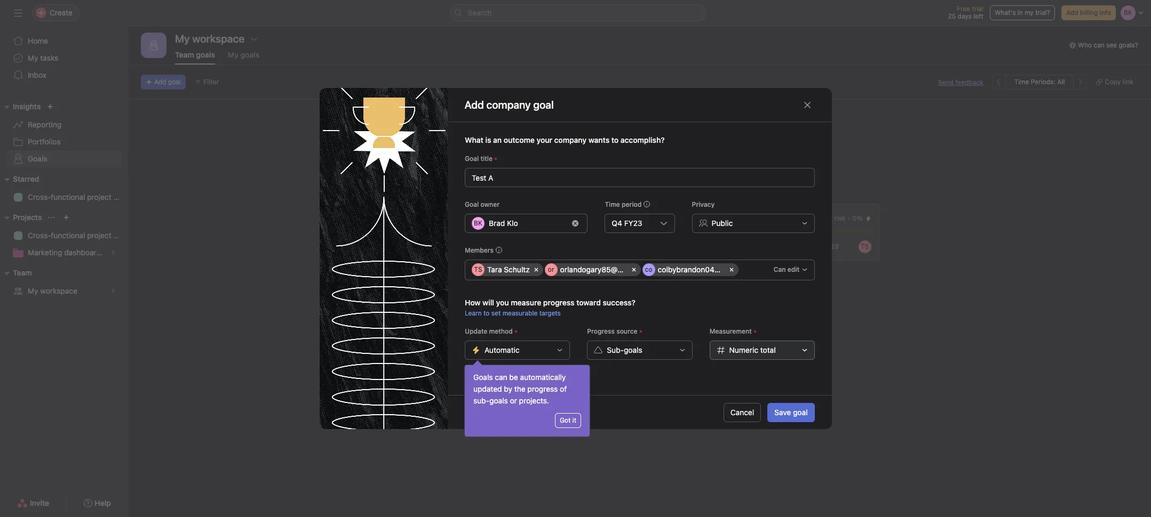 Task type: describe. For each thing, give the bounding box(es) containing it.
at
[[827, 215, 833, 223]]

home link
[[6, 33, 122, 50]]

0 horizontal spatial company
[[433, 143, 464, 152]]

my for my goals
[[228, 50, 239, 59]]

none text field inside "row"
[[740, 264, 748, 277]]

reporting link
[[6, 116, 122, 133]]

add for add your company mission to align your work and stay inspired. only members with full access can edit.
[[400, 143, 413, 152]]

orlandogary85@gmail.com cell
[[545, 264, 653, 277]]

measurement
[[710, 328, 752, 336]]

projects.
[[519, 397, 549, 406]]

privacy
[[692, 201, 715, 209]]

source
[[616, 328, 637, 336]]

public
[[712, 219, 733, 228]]

Enter goal name text field
[[465, 168, 815, 187]]

team for team goals
[[175, 50, 194, 59]]

my workspace
[[28, 287, 77, 296]]

my
[[1025, 9, 1034, 17]]

inspired.
[[589, 143, 618, 152]]

my goals link
[[228, 50, 260, 65]]

edit.
[[742, 143, 757, 152]]

cross-functional project plan for cross-functional project plan link in the starred element
[[28, 193, 128, 202]]

portfolios link
[[6, 133, 122, 151]]

trial?
[[1036, 9, 1051, 17]]

team for team
[[13, 269, 32, 278]]

what's in my trial? button
[[990, 5, 1056, 20]]

automatic button
[[465, 341, 570, 360]]

projects element
[[0, 208, 128, 264]]

wants
[[589, 136, 610, 145]]

sub-goals button
[[587, 341, 693, 360]]

who can see goals?
[[1079, 41, 1139, 49]]

i
[[420, 214, 422, 223]]

global element
[[0, 26, 128, 90]]

measure
[[511, 298, 541, 308]]

search list box
[[450, 4, 706, 21]]

goal title
[[465, 155, 493, 163]]

progress inside goals can be automatically updated by the progress of sub-goals or projects.
[[528, 385, 558, 394]]

it
[[573, 417, 577, 425]]

plan for first cross-functional project plan link from the bottom of the page
[[113, 231, 128, 240]]

invite
[[30, 499, 49, 508]]

fy23
[[624, 219, 642, 228]]

goals inside goals can be automatically updated by the progress of sub-goals or projects.
[[490, 397, 508, 406]]

automatic
[[485, 346, 519, 355]]

my for my workspace
[[28, 287, 38, 296]]

add company goal
[[465, 99, 554, 111]]

my tasks
[[28, 53, 58, 62]]

update method
[[465, 328, 513, 336]]

outcome
[[504, 136, 535, 145]]

project for first cross-functional project plan link from the bottom of the page
[[87, 231, 111, 240]]

send
[[939, 78, 954, 86]]

portfolios
[[28, 137, 61, 146]]

add for add goal
[[154, 78, 166, 86]]

targets
[[539, 310, 561, 318]]

1 horizontal spatial can
[[728, 143, 740, 152]]

public button
[[692, 214, 815, 233]]

edit
[[788, 266, 800, 274]]

save
[[775, 408, 791, 417]]

cross-functional project plan link inside starred element
[[6, 189, 128, 206]]

add your company mission to align your work and stay inspired. only members with full access can edit.
[[400, 143, 757, 152]]

learn to set measurable targets link
[[465, 310, 561, 318]]

sub-goals
[[607, 346, 642, 355]]

measurable
[[502, 310, 538, 318]]

starred element
[[0, 170, 128, 208]]

insights element
[[0, 97, 128, 170]]

search button
[[450, 4, 706, 21]]

progress inside how will you measure progress toward success? learn to set measurable targets
[[543, 298, 575, 308]]

my workspace link
[[6, 283, 122, 300]]

time
[[605, 201, 620, 209]]

1 vertical spatial goals
[[400, 180, 432, 195]]

or inside cell
[[548, 266, 554, 274]]

add goal
[[154, 78, 181, 86]]

what's in my trial?
[[995, 9, 1051, 17]]

send feedback link
[[939, 78, 984, 87]]

by
[[504, 385, 513, 394]]

be
[[510, 373, 518, 382]]

can for goals can be automatically updated by the progress of sub-goals or projects.
[[495, 373, 508, 382]]

hide sidebar image
[[14, 9, 22, 17]]

numeric total
[[729, 346, 776, 355]]

bk
[[474, 219, 482, 227]]

to accomplish?
[[611, 136, 665, 145]]

klo
[[507, 219, 518, 228]]

total
[[760, 346, 776, 355]]

will
[[482, 298, 494, 308]]

an
[[493, 136, 502, 145]]

progress
[[587, 328, 615, 336]]

how
[[465, 298, 481, 308]]

members
[[638, 143, 670, 152]]

access
[[701, 143, 726, 152]]

automatically
[[520, 373, 566, 382]]

projects
[[13, 213, 42, 222]]

goal for goal title
[[465, 155, 479, 163]]

0 vertical spatial to
[[494, 143, 501, 152]]

ts button
[[859, 241, 872, 254]]

q4
[[612, 219, 622, 228]]

tara schultz cell
[[472, 264, 543, 277]]

add billing info
[[1067, 9, 1112, 17]]

feedback
[[956, 78, 984, 86]]

title
[[481, 155, 493, 163]]

add company goal dialog
[[320, 88, 832, 430]]

goals inside goals can be automatically updated by the progress of sub-goals or projects.
[[474, 373, 493, 382]]

goal for save goal
[[793, 408, 808, 417]]

your right align
[[522, 143, 537, 152]]

reporting
[[28, 120, 61, 129]]

25
[[949, 12, 956, 20]]

tara
[[487, 265, 502, 274]]

link
[[1123, 78, 1134, 86]]

goals can be automatically updated by the progress of sub-goals or projects. tooltip
[[465, 363, 590, 437]]

•
[[848, 215, 851, 223]]

in
[[1018, 9, 1023, 17]]

method
[[489, 328, 513, 336]]

goals for sub-goals
[[624, 346, 642, 355]]

brad
[[489, 219, 505, 228]]

tara schultz
[[487, 265, 530, 274]]



Task type: vqa. For each thing, say whether or not it's contained in the screenshot.
the topmost complete
no



Task type: locate. For each thing, give the bounding box(es) containing it.
company inside 'dialog'
[[554, 136, 587, 145]]

send feedback
[[939, 78, 984, 86]]

copy link
[[1105, 78, 1134, 86]]

0 vertical spatial cross-functional project plan link
[[6, 189, 128, 206]]

1 vertical spatial cross-functional project plan
[[28, 231, 128, 240]]

cross-functional project plan up the dashboards
[[28, 231, 128, 240]]

team inside dropdown button
[[13, 269, 32, 278]]

project inside starred element
[[87, 193, 111, 202]]

0 vertical spatial functional
[[51, 193, 85, 202]]

team goals link
[[175, 50, 215, 65]]

colbybrandon04@gmail.com
[[658, 265, 757, 274]]

my left 'tasks' on the left top of page
[[28, 53, 38, 62]]

1 vertical spatial plan
[[113, 231, 128, 240]]

what
[[465, 136, 483, 145]]

functional
[[51, 193, 85, 202], [51, 231, 85, 240]]

cross-functional project plan link up the projects element
[[6, 189, 128, 206]]

1 vertical spatial required image
[[513, 329, 519, 335]]

add for add company goal
[[465, 99, 484, 111]]

2 goal from the top
[[465, 201, 479, 209]]

goal inside button
[[168, 78, 181, 86]]

or inside goals can be automatically updated by the progress of sub-goals or projects.
[[510, 397, 517, 406]]

close this dialog image
[[803, 101, 812, 109]]

plan inside starred element
[[113, 193, 128, 202]]

my workspace
[[175, 33, 245, 45]]

brad klo
[[489, 219, 518, 228]]

goals inside insights element
[[28, 154, 47, 163]]

2 horizontal spatial can
[[1094, 41, 1105, 49]]

0 vertical spatial ts
[[861, 243, 869, 251]]

0 vertical spatial goal
[[465, 155, 479, 163]]

1 horizontal spatial team
[[175, 50, 194, 59]]

goal for goal owner
[[465, 201, 479, 209]]

2 vertical spatial goals
[[474, 373, 493, 382]]

my down team dropdown button
[[28, 287, 38, 296]]

numeric
[[729, 346, 758, 355]]

0 vertical spatial cross-
[[28, 193, 51, 202]]

goal for add goal
[[168, 78, 181, 86]]

left
[[974, 12, 984, 20]]

1 vertical spatial can
[[728, 143, 740, 152]]

inbox
[[28, 70, 46, 80]]

align
[[503, 143, 520, 152]]

company goal
[[487, 99, 554, 111]]

got it
[[560, 417, 577, 425]]

1 cross-functional project plan from the top
[[28, 193, 128, 202]]

add billing info button
[[1062, 5, 1116, 20]]

0%
[[853, 215, 863, 223]]

0 horizontal spatial required image
[[637, 329, 644, 335]]

of
[[560, 385, 567, 394]]

to right is
[[494, 143, 501, 152]]

cross- inside starred element
[[28, 193, 51, 202]]

1 vertical spatial cross-functional project plan link
[[6, 227, 128, 245]]

1 horizontal spatial ts
[[861, 243, 869, 251]]

learn
[[465, 310, 482, 318]]

cross-functional project plan link up the marketing dashboards
[[6, 227, 128, 245]]

mission
[[466, 143, 492, 152]]

2 vertical spatial can
[[495, 373, 508, 382]]

pt. i
[[408, 214, 422, 223]]

required image down learn to set measurable targets link
[[513, 329, 519, 335]]

1 vertical spatial or
[[510, 397, 517, 406]]

or right schultz
[[548, 266, 554, 274]]

1 vertical spatial to
[[483, 310, 490, 318]]

0 horizontal spatial goal
[[168, 78, 181, 86]]

plan inside the projects element
[[113, 231, 128, 240]]

0 vertical spatial cross-functional project plan
[[28, 193, 128, 202]]

progress down 'automatically'
[[528, 385, 558, 394]]

to
[[494, 143, 501, 152], [483, 310, 490, 318]]

functional down goals link
[[51, 193, 85, 202]]

goals for team goals
[[196, 50, 215, 59]]

starred button
[[0, 173, 39, 186]]

cross-functional project plan inside starred element
[[28, 193, 128, 202]]

required image up numeric total
[[752, 329, 758, 335]]

cross-functional project plan for first cross-functional project plan link from the bottom of the page
[[28, 231, 128, 240]]

update
[[465, 328, 487, 336]]

add goal button
[[141, 75, 186, 90]]

1 vertical spatial progress
[[528, 385, 558, 394]]

team button
[[0, 267, 32, 280]]

is
[[485, 136, 491, 145]]

updated
[[474, 385, 502, 394]]

ts left the tara
[[474, 266, 482, 274]]

1 horizontal spatial to
[[494, 143, 501, 152]]

ts inside tara schultz cell
[[474, 266, 482, 274]]

add inside button
[[1067, 9, 1079, 17]]

orlandogary85@gmail.com
[[560, 265, 653, 274]]

add for add billing info
[[1067, 9, 1079, 17]]

inbox link
[[6, 67, 122, 84]]

1 horizontal spatial required image
[[752, 329, 758, 335]]

goals up pt. i
[[400, 180, 432, 195]]

can left be
[[495, 373, 508, 382]]

cross-functional project plan link
[[6, 189, 128, 206], [6, 227, 128, 245]]

2 functional from the top
[[51, 231, 85, 240]]

required image
[[637, 329, 644, 335], [752, 329, 758, 335]]

goal inside button
[[793, 408, 808, 417]]

team inside 'link'
[[175, 50, 194, 59]]

remove image
[[572, 221, 579, 227]]

goals up updated
[[474, 373, 493, 382]]

can left edit.
[[728, 143, 740, 152]]

goal down team goals 'link'
[[168, 78, 181, 86]]

1 plan from the top
[[113, 193, 128, 202]]

billing
[[1081, 9, 1099, 17]]

required image for progress source
[[637, 329, 644, 335]]

goals for my goals
[[241, 50, 260, 59]]

your
[[537, 136, 552, 145], [415, 143, 431, 152], [522, 143, 537, 152]]

1 vertical spatial ts
[[474, 266, 482, 274]]

teams element
[[0, 264, 128, 302]]

0 horizontal spatial or
[[510, 397, 517, 406]]

my goals
[[228, 50, 260, 59]]

goals inside dropdown button
[[624, 346, 642, 355]]

to left set
[[483, 310, 490, 318]]

colbybrandon04@gmail.com cell
[[642, 264, 757, 277]]

1 vertical spatial team
[[13, 269, 32, 278]]

functional up the marketing dashboards
[[51, 231, 85, 240]]

0 horizontal spatial goals
[[28, 154, 47, 163]]

or down by at the bottom left of page
[[510, 397, 517, 406]]

functional inside starred element
[[51, 193, 85, 202]]

row
[[472, 264, 769, 279]]

cross- down starred
[[28, 193, 51, 202]]

0 vertical spatial can
[[1094, 41, 1105, 49]]

required image
[[493, 156, 499, 162], [513, 329, 519, 335]]

required image for method
[[513, 329, 519, 335]]

got it button
[[555, 414, 581, 429]]

how will you measure progress toward success? learn to set measurable targets
[[465, 298, 635, 318]]

1 cross-functional project plan link from the top
[[6, 189, 128, 206]]

goal left owner
[[465, 201, 479, 209]]

2 plan from the top
[[113, 231, 128, 240]]

1 horizontal spatial goal
[[793, 408, 808, 417]]

project for cross-functional project plan link in the starred element
[[87, 193, 111, 202]]

required image for title
[[493, 156, 499, 162]]

my down my workspace
[[228, 50, 239, 59]]

my inside teams element
[[28, 287, 38, 296]]

progress up targets
[[543, 298, 575, 308]]

ts down 0% in the top right of the page
[[861, 243, 869, 251]]

workspace
[[40, 287, 77, 296]]

0 vertical spatial plan
[[113, 193, 128, 202]]

my inside global element
[[28, 53, 38, 62]]

required image down an
[[493, 156, 499, 162]]

required image up sub-goals dropdown button
[[637, 329, 644, 335]]

add inside 'dialog'
[[465, 99, 484, 111]]

1 vertical spatial cross-
[[28, 231, 51, 240]]

days
[[958, 12, 972, 20]]

info
[[1100, 9, 1112, 17]]

sub-
[[474, 397, 490, 406]]

insights button
[[0, 100, 41, 113]]

1 vertical spatial project
[[87, 231, 111, 240]]

can left see
[[1094, 41, 1105, 49]]

1 goal from the top
[[465, 155, 479, 163]]

1 project from the top
[[87, 193, 111, 202]]

cross-functional project plan inside the projects element
[[28, 231, 128, 240]]

Mission title text field
[[393, 108, 447, 133]]

0 vertical spatial progress
[[543, 298, 575, 308]]

members
[[465, 247, 494, 255]]

project down goals link
[[87, 193, 111, 202]]

1 horizontal spatial required image
[[513, 329, 519, 335]]

copy
[[1105, 78, 1121, 86]]

goals inside 'link'
[[196, 50, 215, 59]]

0 horizontal spatial ts
[[474, 266, 482, 274]]

functional for first cross-functional project plan link from the bottom of the page
[[51, 231, 85, 240]]

0 horizontal spatial required image
[[493, 156, 499, 162]]

goal right "save"
[[793, 408, 808, 417]]

goals?
[[1119, 41, 1139, 49]]

ts inside button
[[861, 243, 869, 251]]

goals link
[[6, 151, 122, 168]]

1 vertical spatial goal
[[465, 201, 479, 209]]

plan for cross-functional project plan link in the starred element
[[113, 193, 128, 202]]

full
[[689, 143, 699, 152]]

1 functional from the top
[[51, 193, 85, 202]]

ts
[[861, 243, 869, 251], [474, 266, 482, 274]]

team goals
[[175, 50, 215, 59]]

2 project from the top
[[87, 231, 111, 240]]

see
[[1107, 41, 1118, 49]]

2 cross- from the top
[[28, 231, 51, 240]]

who
[[1079, 41, 1092, 49]]

my for my tasks
[[28, 53, 38, 62]]

risk
[[835, 215, 846, 223]]

row inside add company goal 'dialog'
[[472, 264, 769, 279]]

your left and
[[537, 136, 552, 145]]

can
[[1094, 41, 1105, 49], [728, 143, 740, 152], [495, 373, 508, 382]]

got
[[560, 417, 571, 425]]

team down marketing
[[13, 269, 32, 278]]

0 vertical spatial goals
[[28, 154, 47, 163]]

1 vertical spatial goal
[[793, 408, 808, 417]]

save goal button
[[768, 403, 815, 423]]

functional inside the projects element
[[51, 231, 85, 240]]

goals down portfolios
[[28, 154, 47, 163]]

cross- inside the projects element
[[28, 231, 51, 240]]

home
[[28, 36, 48, 45]]

add inside button
[[154, 78, 166, 86]]

0 horizontal spatial to
[[483, 310, 490, 318]]

0 vertical spatial project
[[87, 193, 111, 202]]

2 cross-functional project plan from the top
[[28, 231, 128, 240]]

0 horizontal spatial team
[[13, 269, 32, 278]]

can for who can see goals?
[[1094, 41, 1105, 49]]

None text field
[[740, 264, 748, 277]]

copy link button
[[1092, 75, 1139, 90]]

0 vertical spatial or
[[548, 266, 554, 274]]

functional for cross-functional project plan link in the starred element
[[51, 193, 85, 202]]

1 horizontal spatial goals
[[400, 180, 432, 195]]

cross-functional project plan down goals link
[[28, 193, 128, 202]]

row containing tara schultz
[[472, 264, 769, 279]]

cross- up marketing
[[28, 231, 51, 240]]

your down mission title text field
[[415, 143, 431, 152]]

required image for measurement
[[752, 329, 758, 335]]

progress
[[543, 298, 575, 308], [528, 385, 558, 394]]

goal
[[168, 78, 181, 86], [793, 408, 808, 417]]

free trial 25 days left
[[949, 5, 984, 20]]

plan
[[113, 193, 128, 202], [113, 231, 128, 240]]

1 vertical spatial functional
[[51, 231, 85, 240]]

0 horizontal spatial can
[[495, 373, 508, 382]]

schultz
[[504, 265, 530, 274]]

1 cross- from the top
[[28, 193, 51, 202]]

2 horizontal spatial goals
[[474, 373, 493, 382]]

team down my workspace
[[175, 50, 194, 59]]

stay
[[572, 143, 587, 152]]

my
[[228, 50, 239, 59], [28, 53, 38, 62], [28, 287, 38, 296]]

project up the dashboards
[[87, 231, 111, 240]]

can inside goals can be automatically updated by the progress of sub-goals or projects.
[[495, 373, 508, 382]]

0 vertical spatial required image
[[493, 156, 499, 162]]

time period
[[605, 201, 642, 209]]

2 required image from the left
[[752, 329, 758, 335]]

to inside how will you measure progress toward success? learn to set measurable targets
[[483, 310, 490, 318]]

0 vertical spatial team
[[175, 50, 194, 59]]

goals
[[28, 154, 47, 163], [400, 180, 432, 195], [474, 373, 493, 382]]

0 vertical spatial goal
[[168, 78, 181, 86]]

1 required image from the left
[[637, 329, 644, 335]]

period
[[622, 201, 642, 209]]

1 horizontal spatial or
[[548, 266, 554, 274]]

2 cross-functional project plan link from the top
[[6, 227, 128, 245]]

progress source
[[587, 328, 637, 336]]

your inside add company goal 'dialog'
[[537, 136, 552, 145]]

goal down mission
[[465, 155, 479, 163]]

1 horizontal spatial company
[[554, 136, 587, 145]]

owner
[[481, 201, 500, 209]]

co
[[645, 266, 652, 274]]

dashboards
[[64, 248, 105, 257]]

can
[[774, 266, 786, 274]]

goal
[[465, 155, 479, 163], [465, 201, 479, 209]]



